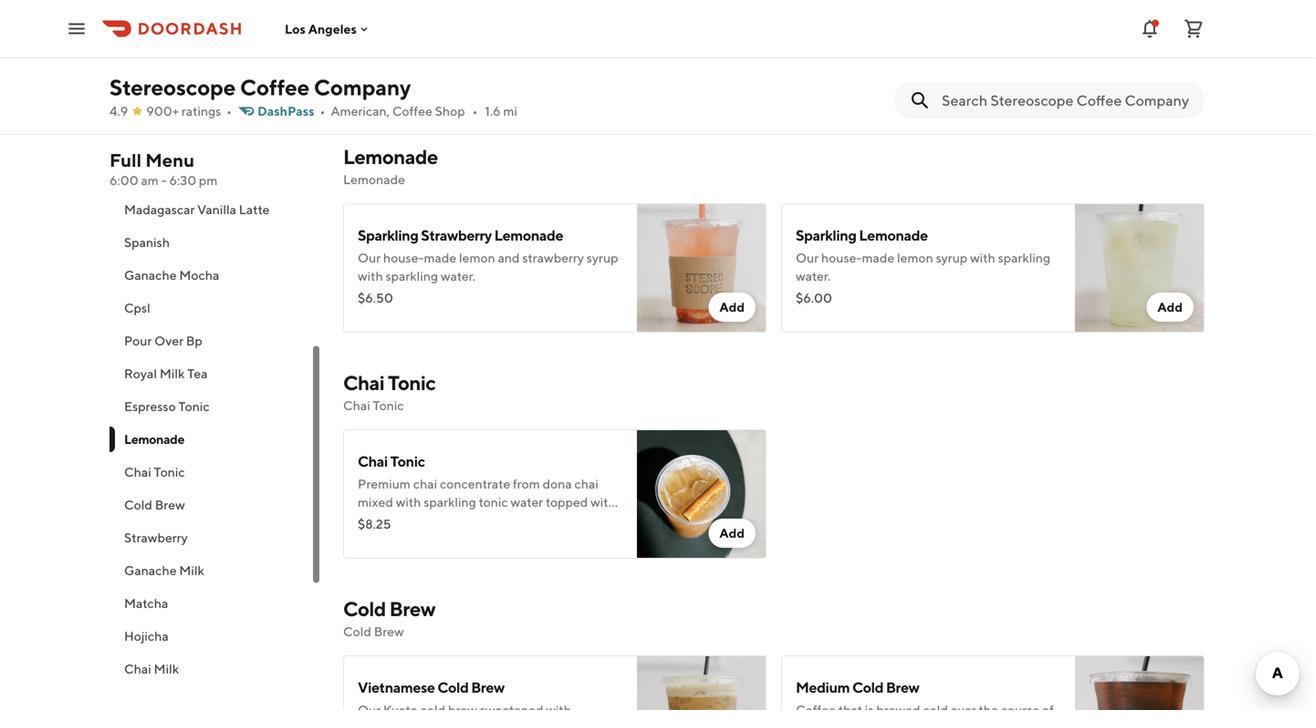 Task type: describe. For each thing, give the bounding box(es) containing it.
sparkling strawberry lemonade our house-made lemon and strawberry syrup with sparkling water. $6.50
[[358, 227, 618, 306]]

pour
[[124, 334, 152, 349]]

lemon inside sparkling strawberry lemonade our house-made lemon and strawberry syrup with sparkling water. $6.50
[[459, 251, 495, 266]]

lemonade inside lemonade lemonade
[[343, 172, 405, 187]]

espresso tonic button
[[110, 391, 321, 423]]

over
[[596, 24, 621, 39]]

tonic for chai tonic chai tonic
[[388, 371, 436, 395]]

royal milk tea button
[[110, 358, 321, 391]]

chai tonic premium chai concentrate from dona chai mixed with sparkling tonic water topped with a cinnamon stick and our housemade madagascar vanilla syrup.
[[358, 453, 616, 547]]

milk for ganache
[[179, 564, 204, 579]]

premium
[[358, 477, 411, 492]]

espresso
[[543, 24, 593, 39]]

vietnamese cold brew
[[358, 679, 505, 697]]

madagascar inside button
[[124, 202, 195, 217]]

shot
[[406, 24, 432, 39]]

sparkling inside chai tonic premium chai concentrate from dona chai mixed with sparkling tonic water topped with a cinnamon stick and our housemade madagascar vanilla syrup.
[[424, 495, 476, 510]]

stereoscope
[[110, 74, 236, 100]]

chai milk
[[124, 662, 179, 677]]

spanish button
[[110, 226, 321, 259]]

2 chai from the left
[[574, 477, 599, 492]]

pour over bp
[[124, 334, 202, 349]]

mixed
[[358, 495, 393, 510]]

pineapple
[[547, 42, 604, 57]]

syrup inside sparkling lemonade our house-made lemon syrup with sparkling water. $6.00
[[936, 251, 968, 266]]

6:30
[[169, 173, 196, 188]]

royal
[[124, 366, 157, 381]]

hojicha button
[[110, 621, 321, 653]]

from
[[513, 477, 540, 492]]

sparkling inside sparkling strawberry lemonade our house-made lemon and strawberry syrup with sparkling water. $6.50
[[386, 269, 438, 284]]

full
[[110, 150, 142, 171]]

ratings
[[181, 104, 221, 119]]

$8.25
[[358, 517, 391, 532]]

chai tonic image
[[637, 430, 767, 559]]

am
[[141, 173, 159, 188]]

pm
[[199, 173, 218, 188]]

medium cold brew
[[796, 679, 919, 697]]

chai tonic chai tonic
[[343, 371, 436, 413]]

bp
[[186, 334, 202, 349]]

los angeles
[[285, 21, 357, 36]]

a inside chai tonic premium chai concentrate from dona chai mixed with sparkling tonic water topped with a cinnamon stick and our housemade madagascar vanilla syrup.
[[358, 513, 364, 528]]

strawberry inside sparkling strawberry lemonade our house-made lemon and strawberry syrup with sparkling water. $6.50
[[421, 227, 492, 244]]

house- inside sparkling lemonade our house-made lemon syrup with sparkling water. $6.00
[[821, 251, 862, 266]]

espresso
[[124, 399, 176, 414]]

american,
[[331, 104, 390, 119]]

medium cold brew image
[[1075, 656, 1205, 711]]

900+
[[146, 104, 179, 119]]

3 • from the left
[[472, 104, 478, 119]]

mi
[[503, 104, 517, 119]]

coffee for stereoscope
[[240, 74, 310, 100]]

notification bell image
[[1139, 18, 1161, 40]]

milk for chai
[[154, 662, 179, 677]]

royal milk tea
[[124, 366, 208, 381]]

madagascar vanilla latte button
[[110, 193, 321, 226]]

2 • from the left
[[320, 104, 325, 119]]

slice.
[[358, 61, 387, 76]]

latte
[[239, 202, 270, 217]]

espresso tonic
[[124, 399, 210, 414]]

sparkling lemonade image
[[1075, 204, 1205, 333]]

add for sparkling strawberry lemonade
[[720, 300, 745, 315]]

sparkling for sparkling strawberry lemonade
[[358, 227, 418, 244]]

espresso tonic image
[[637, 0, 767, 107]]

cold brew cold brew
[[343, 598, 435, 640]]

vanilla
[[431, 532, 468, 547]]

cpsl button
[[110, 292, 321, 325]]

house- inside sparkling strawberry lemonade our house-made lemon and strawberry syrup with sparkling water. $6.50
[[383, 251, 424, 266]]

medium
[[796, 679, 850, 697]]

0 items, open order cart image
[[1183, 18, 1205, 40]]

ganache for ganache milk
[[124, 564, 177, 579]]

900+ ratings •
[[146, 104, 232, 119]]

dashpass
[[258, 104, 314, 119]]

of
[[434, 24, 446, 39]]

-
[[161, 173, 167, 188]]

Item Search search field
[[942, 90, 1190, 110]]

strawberry button
[[110, 522, 321, 555]]

brew inside button
[[155, 498, 185, 513]]

topped
[[546, 495, 588, 510]]

4.9
[[110, 104, 128, 119]]

coffee for american,
[[392, 104, 432, 119]]

tonic inside chai tonic premium chai concentrate from dona chai mixed with sparkling tonic water topped with a cinnamon stick and our housemade madagascar vanilla syrup.
[[479, 495, 508, 510]]

chai tonic button
[[110, 456, 321, 489]]

add button for sparkling strawberry lemonade
[[709, 293, 756, 322]]

ganache mocha button
[[110, 259, 321, 292]]

shop
[[435, 104, 465, 119]]

menu
[[145, 150, 194, 171]]

chai for chai milk
[[124, 662, 151, 677]]

tonic inside a single shot of our single origin espresso over sparkling tonic water and a dried pineapple slice.
[[413, 42, 442, 57]]

stick
[[427, 513, 454, 528]]

add for chai tonic
[[720, 526, 745, 541]]

with inside sparkling lemonade our house-made lemon syrup with sparkling water. $6.00
[[970, 251, 995, 266]]

made inside sparkling lemonade our house-made lemon syrup with sparkling water. $6.00
[[862, 251, 895, 266]]

1 single from the left
[[370, 24, 404, 39]]

cinnamon
[[367, 513, 424, 528]]

with inside sparkling strawberry lemonade our house-made lemon and strawberry syrup with sparkling water. $6.50
[[358, 269, 383, 284]]

vietnamese cold brew image
[[637, 656, 767, 711]]

chai milk button
[[110, 653, 321, 686]]

water. inside sparkling lemonade our house-made lemon syrup with sparkling water. $6.00
[[796, 269, 831, 284]]

lemon inside sparkling lemonade our house-made lemon syrup with sparkling water. $6.00
[[897, 251, 933, 266]]

pour over bp button
[[110, 325, 321, 358]]

vietnamese
[[358, 679, 435, 697]]

cold brew
[[124, 498, 185, 513]]

our inside a single shot of our single origin espresso over sparkling tonic water and a dried pineapple slice.
[[448, 24, 468, 39]]

lemonade lemonade
[[343, 145, 438, 187]]

syrup inside sparkling strawberry lemonade our house-made lemon and strawberry syrup with sparkling water. $6.50
[[587, 251, 618, 266]]

concentrate
[[440, 477, 510, 492]]

company
[[314, 74, 411, 100]]

chai for chai tonic premium chai concentrate from dona chai mixed with sparkling tonic water topped with a cinnamon stick and our housemade madagascar vanilla syrup.
[[358, 453, 388, 470]]

sparkling lemonade our house-made lemon syrup with sparkling water. $6.00
[[796, 227, 1051, 306]]

tonic for chai tonic
[[154, 465, 185, 480]]

mocha
[[179, 268, 219, 283]]

madagascar inside chai tonic premium chai concentrate from dona chai mixed with sparkling tonic water topped with a cinnamon stick and our housemade madagascar vanilla syrup.
[[358, 532, 428, 547]]

vanilla
[[197, 202, 236, 217]]

over
[[154, 334, 184, 349]]

syrup.
[[471, 532, 505, 547]]

our inside sparkling lemonade our house-made lemon syrup with sparkling water. $6.00
[[796, 251, 819, 266]]



Task type: locate. For each thing, give the bounding box(es) containing it.
spanish
[[124, 235, 170, 250]]

tonic down concentrate at the left of the page
[[479, 495, 508, 510]]

madagascar vanilla latte
[[124, 202, 270, 217]]

our up $6.50
[[358, 251, 381, 266]]

1 horizontal spatial our
[[796, 251, 819, 266]]

sparkling up $6.50
[[358, 227, 418, 244]]

1 horizontal spatial strawberry
[[421, 227, 492, 244]]

$6.00
[[796, 291, 832, 306]]

cold
[[124, 498, 152, 513], [343, 598, 386, 621], [343, 625, 371, 640], [437, 679, 469, 697], [852, 679, 883, 697]]

tonic for espresso tonic
[[178, 399, 210, 414]]

1 horizontal spatial single
[[470, 24, 504, 39]]

1 vertical spatial water
[[511, 495, 543, 510]]

0 vertical spatial water
[[445, 42, 477, 57]]

0 vertical spatial ganache
[[124, 268, 177, 283]]

sparkling inside sparkling lemonade our house-made lemon syrup with sparkling water. $6.00
[[998, 251, 1051, 266]]

1 vertical spatial coffee
[[392, 104, 432, 119]]

chai for chai tonic
[[124, 465, 151, 480]]

water inside chai tonic premium chai concentrate from dona chai mixed with sparkling tonic water topped with a cinnamon stick and our housemade madagascar vanilla syrup.
[[511, 495, 543, 510]]

1 horizontal spatial our
[[481, 513, 500, 528]]

add
[[720, 300, 745, 315], [1158, 300, 1183, 315], [720, 526, 745, 541]]

matcha button
[[110, 588, 321, 621]]

a single shot of our single origin espresso over sparkling tonic water and a dried pineapple slice.
[[358, 24, 621, 76]]

water down from
[[511, 495, 543, 510]]

1 horizontal spatial house-
[[821, 251, 862, 266]]

ganache milk
[[124, 564, 204, 579]]

1 horizontal spatial syrup
[[936, 251, 968, 266]]

our right of
[[448, 24, 468, 39]]

0 horizontal spatial water.
[[441, 269, 475, 284]]

1 horizontal spatial sparkling
[[796, 227, 856, 244]]

milk down hojicha
[[154, 662, 179, 677]]

a inside a single shot of our single origin espresso over sparkling tonic water and a dried pineapple slice.
[[504, 42, 511, 57]]

sparkling inside a single shot of our single origin espresso over sparkling tonic water and a dried pineapple slice.
[[358, 42, 410, 57]]

1 horizontal spatial tonic
[[479, 495, 508, 510]]

milk for royal
[[160, 366, 185, 381]]

2 vertical spatial and
[[456, 513, 478, 528]]

strawberry
[[421, 227, 492, 244], [124, 531, 188, 546]]

0 horizontal spatial strawberry
[[124, 531, 188, 546]]

1 horizontal spatial madagascar
[[358, 532, 428, 547]]

milk
[[160, 366, 185, 381], [179, 564, 204, 579], [154, 662, 179, 677]]

a left dried
[[504, 42, 511, 57]]

strawberry inside button
[[124, 531, 188, 546]]

0 vertical spatial a
[[504, 42, 511, 57]]

american, coffee shop • 1.6 mi
[[331, 104, 517, 119]]

single right a
[[370, 24, 404, 39]]

add button
[[709, 293, 756, 322], [1147, 293, 1194, 322], [709, 519, 756, 548]]

tonic inside chai tonic premium chai concentrate from dona chai mixed with sparkling tonic water topped with a cinnamon stick and our housemade madagascar vanilla syrup.
[[390, 453, 425, 470]]

ganache milk button
[[110, 555, 321, 588]]

strawberry
[[522, 251, 584, 266]]

ganache mocha
[[124, 268, 219, 283]]

lemonade inside sparkling lemonade our house-made lemon syrup with sparkling water. $6.00
[[859, 227, 928, 244]]

housemade
[[503, 513, 570, 528]]

0 horizontal spatial our
[[358, 251, 381, 266]]

madagascar down cinnamon
[[358, 532, 428, 547]]

sparkling up the $6.00
[[796, 227, 856, 244]]

0 horizontal spatial chai
[[413, 477, 437, 492]]

6:00
[[110, 173, 138, 188]]

matcha
[[124, 596, 168, 611]]

0 vertical spatial and
[[480, 42, 502, 57]]

add button for chai tonic
[[709, 519, 756, 548]]

0 horizontal spatial madagascar
[[124, 202, 195, 217]]

0 horizontal spatial syrup
[[587, 251, 618, 266]]

hojicha
[[124, 629, 169, 644]]

single
[[370, 24, 404, 39], [470, 24, 504, 39]]

1 horizontal spatial water.
[[796, 269, 831, 284]]

tonic down shot
[[413, 42, 442, 57]]

0 vertical spatial milk
[[160, 366, 185, 381]]

1 house- from the left
[[383, 251, 424, 266]]

0 horizontal spatial made
[[424, 251, 457, 266]]

tea
[[187, 366, 208, 381]]

our inside sparkling strawberry lemonade our house-made lemon and strawberry syrup with sparkling water. $6.50
[[358, 251, 381, 266]]

full menu 6:00 am - 6:30 pm
[[110, 150, 218, 188]]

0 horizontal spatial •
[[227, 104, 232, 119]]

0 horizontal spatial house-
[[383, 251, 424, 266]]

1 sparkling from the left
[[358, 227, 418, 244]]

1.6
[[485, 104, 501, 119]]

0 horizontal spatial single
[[370, 24, 404, 39]]

and left dried
[[480, 42, 502, 57]]

and left strawberry
[[498, 251, 520, 266]]

1 vertical spatial madagascar
[[358, 532, 428, 547]]

house- up the $6.00
[[821, 251, 862, 266]]

origin
[[507, 24, 540, 39]]

1 vertical spatial ganache
[[124, 564, 177, 579]]

dried
[[514, 42, 544, 57]]

2 lemon from the left
[[897, 251, 933, 266]]

sparkling inside sparkling strawberry lemonade our house-made lemon and strawberry syrup with sparkling water. $6.50
[[358, 227, 418, 244]]

1 water. from the left
[[441, 269, 475, 284]]

tonic
[[413, 42, 442, 57], [479, 495, 508, 510]]

chai inside chai tonic premium chai concentrate from dona chai mixed with sparkling tonic water topped with a cinnamon stick and our housemade madagascar vanilla syrup.
[[358, 453, 388, 470]]

2 syrup from the left
[[936, 251, 968, 266]]

dona
[[543, 477, 572, 492]]

open menu image
[[66, 18, 88, 40]]

chai up the stick
[[413, 477, 437, 492]]

2 our from the left
[[796, 251, 819, 266]]

0 horizontal spatial sparkling
[[358, 227, 418, 244]]

lemonade inside sparkling strawberry lemonade our house-made lemon and strawberry syrup with sparkling water. $6.50
[[494, 227, 563, 244]]

our
[[358, 251, 381, 266], [796, 251, 819, 266]]

0 vertical spatial coffee
[[240, 74, 310, 100]]

ganache up matcha
[[124, 564, 177, 579]]

add for sparkling lemonade
[[1158, 300, 1183, 315]]

coffee up 'dashpass' at top left
[[240, 74, 310, 100]]

a
[[504, 42, 511, 57], [358, 513, 364, 528]]

chai up the "topped"
[[574, 477, 599, 492]]

sparkling
[[358, 42, 410, 57], [998, 251, 1051, 266], [386, 269, 438, 284], [424, 495, 476, 510]]

our up the $6.00
[[796, 251, 819, 266]]

our inside chai tonic premium chai concentrate from dona chai mixed with sparkling tonic water topped with a cinnamon stick and our housemade madagascar vanilla syrup.
[[481, 513, 500, 528]]

and up vanilla
[[456, 513, 478, 528]]

2 single from the left
[[470, 24, 504, 39]]

1 horizontal spatial lemon
[[897, 251, 933, 266]]

2 horizontal spatial •
[[472, 104, 478, 119]]

1 horizontal spatial chai
[[574, 477, 599, 492]]

1 chai from the left
[[413, 477, 437, 492]]

1 horizontal spatial made
[[862, 251, 895, 266]]

tonic for chai tonic premium chai concentrate from dona chai mixed with sparkling tonic water topped with a cinnamon stick and our housemade madagascar vanilla syrup.
[[390, 453, 425, 470]]

0 vertical spatial strawberry
[[421, 227, 492, 244]]

our
[[448, 24, 468, 39], [481, 513, 500, 528]]

2 sparkling from the left
[[796, 227, 856, 244]]

made inside sparkling strawberry lemonade our house-made lemon and strawberry syrup with sparkling water. $6.50
[[424, 251, 457, 266]]

sparkling for sparkling lemonade
[[796, 227, 856, 244]]

0 horizontal spatial our
[[448, 24, 468, 39]]

water. inside sparkling strawberry lemonade our house-made lemon and strawberry syrup with sparkling water. $6.50
[[441, 269, 475, 284]]

1 horizontal spatial •
[[320, 104, 325, 119]]

1 our from the left
[[358, 251, 381, 266]]

1 horizontal spatial water
[[511, 495, 543, 510]]

angeles
[[308, 21, 357, 36]]

los
[[285, 21, 306, 36]]

1 vertical spatial a
[[358, 513, 364, 528]]

0 vertical spatial madagascar
[[124, 202, 195, 217]]

milk down strawberry button at bottom left
[[179, 564, 204, 579]]

house- up $6.50
[[383, 251, 424, 266]]

chai inside chai milk button
[[124, 662, 151, 677]]

ganache for ganache mocha
[[124, 268, 177, 283]]

•
[[227, 104, 232, 119], [320, 104, 325, 119], [472, 104, 478, 119]]

chai inside the chai tonic button
[[124, 465, 151, 480]]

0 horizontal spatial water
[[445, 42, 477, 57]]

a down mixed
[[358, 513, 364, 528]]

1 ganache from the top
[[124, 268, 177, 283]]

chai tonic
[[124, 465, 185, 480]]

• left 1.6
[[472, 104, 478, 119]]

chai
[[343, 371, 384, 395], [343, 398, 370, 413], [358, 453, 388, 470], [124, 465, 151, 480], [124, 662, 151, 677]]

water inside a single shot of our single origin espresso over sparkling tonic water and a dried pineapple slice.
[[445, 42, 477, 57]]

and inside a single shot of our single origin espresso over sparkling tonic water and a dried pineapple slice.
[[480, 42, 502, 57]]

sparkling
[[358, 227, 418, 244], [796, 227, 856, 244]]

• right 'dashpass' at top left
[[320, 104, 325, 119]]

2 water. from the left
[[796, 269, 831, 284]]

our up syrup.
[[481, 513, 500, 528]]

1 vertical spatial our
[[481, 513, 500, 528]]

1 vertical spatial strawberry
[[124, 531, 188, 546]]

sparkling inside sparkling lemonade our house-made lemon syrup with sparkling water. $6.00
[[796, 227, 856, 244]]

1 vertical spatial milk
[[179, 564, 204, 579]]

cpsl
[[124, 301, 150, 316]]

2 house- from the left
[[821, 251, 862, 266]]

0 horizontal spatial a
[[358, 513, 364, 528]]

sparkling strawberry lemonade image
[[637, 204, 767, 333]]

and inside sparkling strawberry lemonade our house-made lemon and strawberry syrup with sparkling water. $6.50
[[498, 251, 520, 266]]

madagascar down -
[[124, 202, 195, 217]]

add button for sparkling lemonade
[[1147, 293, 1194, 322]]

0 vertical spatial our
[[448, 24, 468, 39]]

stereoscope coffee company
[[110, 74, 411, 100]]

2 ganache from the top
[[124, 564, 177, 579]]

los angeles button
[[285, 21, 371, 36]]

• right the ratings
[[227, 104, 232, 119]]

0 horizontal spatial coffee
[[240, 74, 310, 100]]

water.
[[441, 269, 475, 284], [796, 269, 831, 284]]

1 vertical spatial and
[[498, 251, 520, 266]]

coffee left 'shop'
[[392, 104, 432, 119]]

0 vertical spatial tonic
[[413, 42, 442, 57]]

1 made from the left
[[424, 251, 457, 266]]

1 syrup from the left
[[587, 251, 618, 266]]

2 made from the left
[[862, 251, 895, 266]]

ganache down spanish
[[124, 268, 177, 283]]

tonic
[[388, 371, 436, 395], [373, 398, 404, 413], [178, 399, 210, 414], [390, 453, 425, 470], [154, 465, 185, 480]]

0 horizontal spatial tonic
[[413, 42, 442, 57]]

madagascar
[[124, 202, 195, 217], [358, 532, 428, 547]]

$6.50
[[358, 291, 393, 306]]

water down of
[[445, 42, 477, 57]]

chai for chai tonic chai tonic
[[343, 371, 384, 395]]

chai
[[413, 477, 437, 492], [574, 477, 599, 492]]

cold inside button
[[124, 498, 152, 513]]

1 lemon from the left
[[459, 251, 495, 266]]

0 horizontal spatial lemon
[[459, 251, 495, 266]]

with
[[970, 251, 995, 266], [358, 269, 383, 284], [396, 495, 421, 510], [591, 495, 616, 510]]

milk left tea
[[160, 366, 185, 381]]

dashpass •
[[258, 104, 325, 119]]

cold brew button
[[110, 489, 321, 522]]

and inside chai tonic premium chai concentrate from dona chai mixed with sparkling tonic water topped with a cinnamon stick and our housemade madagascar vanilla syrup.
[[456, 513, 478, 528]]

single left origin
[[470, 24, 504, 39]]

and
[[480, 42, 502, 57], [498, 251, 520, 266], [456, 513, 478, 528]]

1 vertical spatial tonic
[[479, 495, 508, 510]]

1 • from the left
[[227, 104, 232, 119]]

1 horizontal spatial coffee
[[392, 104, 432, 119]]

1 horizontal spatial a
[[504, 42, 511, 57]]

2 vertical spatial milk
[[154, 662, 179, 677]]

a
[[358, 24, 367, 39]]



Task type: vqa. For each thing, say whether or not it's contained in the screenshot.
Dashpass
yes



